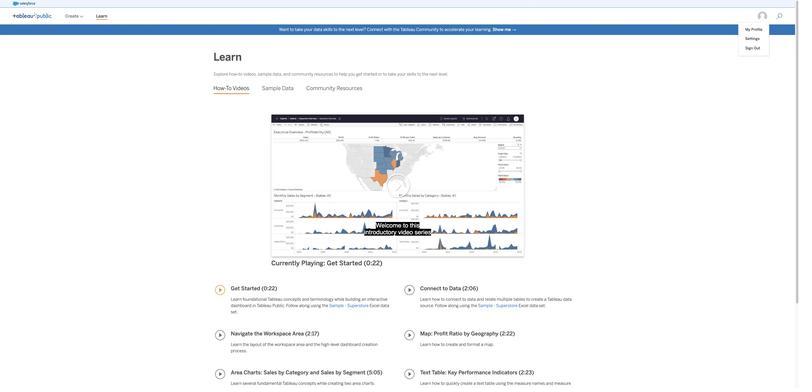 Task type: locate. For each thing, give the bounding box(es) containing it.
data
[[282, 85, 294, 92], [449, 286, 461, 292]]

follow right 'public.'
[[286, 303, 298, 308]]

1 horizontal spatial follow
[[435, 303, 447, 308]]

building
[[345, 297, 361, 302]]

a left map.
[[481, 342, 483, 347]]

0 horizontal spatial dashboard
[[231, 303, 251, 308]]

0 vertical spatial set.
[[539, 303, 546, 308]]

1 horizontal spatial while
[[334, 297, 344, 302]]

data,
[[273, 72, 282, 77]]

0 vertical spatial community
[[416, 27, 439, 32]]

(2:23)
[[519, 370, 534, 376]]

how-
[[229, 72, 238, 77]]

to
[[226, 85, 232, 92]]

0 vertical spatial dashboard
[[231, 303, 251, 308]]

0 horizontal spatial next
[[346, 27, 354, 32]]

1 horizontal spatial -
[[494, 303, 495, 308]]

1 horizontal spatial measure
[[554, 381, 571, 386]]

multiple
[[497, 297, 513, 302]]

by for category
[[278, 370, 284, 376]]

using right table
[[496, 381, 506, 386]]

learn for get
[[231, 297, 242, 302]]

along down connect
[[448, 303, 459, 308]]

create
[[531, 297, 543, 302], [446, 342, 458, 347], [460, 381, 473, 386]]

while left creating
[[317, 381, 327, 386]]

superstore
[[347, 303, 369, 308], [496, 303, 518, 308]]

play video image
[[215, 285, 225, 295], [404, 285, 414, 295], [215, 331, 225, 341], [404, 331, 414, 341]]

2 sample - superstore link from the left
[[478, 303, 518, 308]]

1 horizontal spatial using
[[460, 303, 470, 308]]

measure down the (2:23)
[[514, 381, 531, 386]]

0 vertical spatial started
[[339, 260, 362, 267]]

help
[[339, 72, 347, 77]]

2 measure from the left
[[554, 381, 571, 386]]

how inside the learn how to connect to data and relate multiple tables to create a tableau data source. follow along using the
[[432, 297, 440, 302]]

0 vertical spatial area
[[296, 342, 305, 347]]

workspace
[[275, 342, 295, 347]]

connect up source.
[[420, 286, 441, 292]]

your left learning.
[[465, 27, 474, 32]]

and left relate on the bottom
[[477, 297, 484, 302]]

0 horizontal spatial data
[[282, 85, 294, 92]]

0 horizontal spatial by
[[278, 370, 284, 376]]

play video image for get
[[215, 285, 225, 295]]

sample - superstore link
[[329, 303, 369, 308], [478, 303, 518, 308]]

1 horizontal spatial take
[[388, 72, 396, 77]]

area right two
[[352, 381, 361, 386]]

to up automatically-
[[441, 381, 445, 386]]

2 horizontal spatial by
[[464, 331, 470, 337]]

concepts up 'public.'
[[283, 297, 301, 302]]

community
[[416, 27, 439, 32], [306, 85, 335, 92]]

learn inside learn foundational tableau concepts and terminology while building an interactive dashboard in tableau public. follow along using the
[[231, 297, 242, 302]]

area
[[296, 342, 305, 347], [352, 381, 361, 386]]

1 follow from the left
[[286, 303, 298, 308]]

create down ratio
[[446, 342, 458, 347]]

skills
[[323, 27, 333, 32], [407, 72, 416, 77]]

1 horizontal spatial sales
[[321, 370, 334, 376]]

1 horizontal spatial play video image
[[404, 369, 414, 379]]

play video image
[[215, 369, 225, 379], [404, 369, 414, 379]]

0 horizontal spatial skills
[[323, 27, 333, 32]]

by
[[464, 331, 470, 337], [278, 370, 284, 376], [336, 370, 342, 376]]

a left text
[[473, 381, 476, 386]]

using inside learn how to quickly create a text table using the measure names and measure values automatically-generated fields.
[[496, 381, 506, 386]]

1 horizontal spatial area
[[292, 331, 304, 337]]

0 horizontal spatial set.
[[231, 310, 238, 315]]

the up process. at the bottom of page
[[243, 342, 249, 347]]

0 vertical spatial get
[[327, 260, 338, 267]]

2 sales from the left
[[321, 370, 334, 376]]

dashboard right level
[[340, 342, 361, 347]]

learn how to quickly create a text table using the measure names and measure values automatically-generated fields.
[[420, 381, 571, 388]]

0 horizontal spatial along
[[299, 303, 310, 308]]

profit
[[434, 331, 448, 337]]

learn foundational tableau concepts and terminology while building an interactive dashboard in tableau public. follow along using the
[[231, 297, 387, 308]]

your right or at the top left
[[397, 72, 406, 77]]

0 vertical spatial (0:22)
[[364, 260, 382, 267]]

play video image for area
[[215, 369, 225, 379]]

take right or at the top left
[[388, 72, 396, 77]]

values
[[420, 388, 432, 388]]

and up excel data set.
[[302, 297, 309, 302]]

superstore down multiple at the bottom right of page
[[496, 303, 518, 308]]

currently playing: get started (0:22)
[[271, 260, 382, 267]]

creation
[[362, 342, 378, 347]]

follow
[[286, 303, 298, 308], [435, 303, 447, 308]]

sample data
[[262, 85, 294, 92]]

excel down tables
[[519, 303, 528, 308]]

0 vertical spatial concepts
[[283, 297, 301, 302]]

want to take your data skills to the next level? connect with the tableau community to accelerate your learning. show me →
[[279, 27, 516, 32]]

2 horizontal spatial using
[[496, 381, 506, 386]]

1 how from the top
[[432, 297, 440, 302]]

1 horizontal spatial connect
[[420, 286, 441, 292]]

2 - from the left
[[494, 303, 495, 308]]

1 horizontal spatial skills
[[407, 72, 416, 77]]

and down (2:17)
[[306, 342, 313, 347]]

sample - superstore link down building
[[329, 303, 369, 308]]

to left connect
[[441, 297, 445, 302]]

1 sales from the left
[[263, 370, 277, 376]]

excel
[[370, 303, 380, 308], [519, 303, 528, 308]]

1 measure from the left
[[514, 381, 531, 386]]

to inside learn how to quickly create a text table using the measure names and measure values automatically-generated fields.
[[441, 381, 445, 386]]

1 horizontal spatial by
[[336, 370, 342, 376]]

1 horizontal spatial excel
[[519, 303, 528, 308]]

0 vertical spatial while
[[334, 297, 344, 302]]

to
[[290, 27, 294, 32], [334, 27, 338, 32], [440, 27, 444, 32], [238, 72, 242, 77], [334, 72, 338, 77], [383, 72, 387, 77], [417, 72, 421, 77], [443, 286, 448, 292], [441, 297, 445, 302], [462, 297, 466, 302], [526, 297, 530, 302], [441, 342, 445, 347], [441, 381, 445, 386]]

learn inside the learn how to connect to data and relate multiple tables to create a tableau data source. follow along using the
[[420, 297, 431, 302]]

1 vertical spatial set.
[[231, 310, 238, 315]]

data up connect
[[449, 286, 461, 292]]

high-
[[321, 342, 331, 347]]

and inside learn how to quickly create a text table using the measure names and measure values automatically-generated fields.
[[546, 381, 553, 386]]

0 horizontal spatial sales
[[263, 370, 277, 376]]

0 vertical spatial a
[[544, 297, 546, 302]]

0 vertical spatial how
[[432, 297, 440, 302]]

1 vertical spatial data
[[449, 286, 461, 292]]

1 horizontal spatial sample - superstore link
[[478, 303, 518, 308]]

the inside the learn how to connect to data and relate multiple tables to create a tableau data source. follow along using the
[[471, 303, 477, 308]]

create up generated
[[460, 381, 473, 386]]

1 sample - superstore link from the left
[[329, 303, 369, 308]]

navigate the workspace area (2:17)
[[231, 331, 319, 337]]

area left (2:17)
[[292, 331, 304, 337]]

learn for connect
[[420, 297, 431, 302]]

how up source.
[[432, 297, 440, 302]]

map.
[[484, 342, 494, 347]]

go to search image
[[770, 13, 789, 19]]

(0:22)
[[364, 260, 382, 267], [261, 286, 277, 292]]

how-to videos
[[213, 85, 249, 92]]

create right tables
[[531, 297, 543, 302]]

automatically-
[[433, 388, 461, 388]]

(2:06)
[[462, 286, 478, 292]]

- for sample - superstore excel data set.
[[494, 303, 495, 308]]

dialog
[[739, 19, 769, 56]]

1 horizontal spatial create
[[460, 381, 473, 386]]

0 horizontal spatial area
[[296, 342, 305, 347]]

and right the data,
[[283, 72, 291, 77]]

in
[[252, 303, 256, 308]]

1 along from the left
[[299, 303, 310, 308]]

1 horizontal spatial your
[[397, 72, 406, 77]]

1 vertical spatial how
[[432, 342, 440, 347]]

how for table:
[[432, 381, 440, 386]]

sales up fundamental
[[263, 370, 277, 376]]

while up sample - superstore
[[334, 297, 344, 302]]

the
[[339, 27, 345, 32], [393, 27, 399, 32], [422, 72, 428, 77], [322, 303, 328, 308], [471, 303, 477, 308], [254, 331, 262, 337], [243, 342, 249, 347], [267, 342, 274, 347], [314, 342, 320, 347], [507, 381, 513, 386]]

2 along from the left
[[448, 303, 459, 308]]

1 play video image from the left
[[215, 369, 225, 379]]

1 excel from the left
[[370, 303, 380, 308]]

sample down relate on the bottom
[[478, 303, 493, 308]]

learn
[[96, 14, 107, 19], [213, 51, 242, 63], [231, 297, 242, 302], [420, 297, 431, 302], [231, 342, 242, 347], [420, 342, 431, 347], [231, 381, 242, 386], [420, 381, 431, 386]]

sample for sample data
[[262, 85, 281, 92]]

0 horizontal spatial using
[[311, 303, 321, 308]]

get
[[327, 260, 338, 267], [231, 286, 240, 292]]

play video image for connect
[[404, 285, 414, 295]]

take right want
[[295, 27, 303, 32]]

the right the of
[[267, 342, 274, 347]]

2 vertical spatial create
[[460, 381, 473, 386]]

sample down terminology
[[329, 303, 344, 308]]

0 horizontal spatial sample
[[262, 85, 281, 92]]

1 horizontal spatial started
[[339, 260, 362, 267]]

2 horizontal spatial your
[[465, 27, 474, 32]]

- down building
[[345, 303, 346, 308]]

using down terminology
[[311, 303, 321, 308]]

1 horizontal spatial dashboard
[[340, 342, 361, 347]]

(2:22)
[[500, 331, 515, 337]]

how inside learn how to quickly create a text table using the measure names and measure values automatically-generated fields.
[[432, 381, 440, 386]]

level
[[331, 342, 339, 347]]

learn for map:
[[420, 342, 431, 347]]

area right workspace
[[296, 342, 305, 347]]

1 vertical spatial create
[[446, 342, 458, 347]]

2 play video image from the left
[[404, 369, 414, 379]]

1 horizontal spatial a
[[481, 342, 483, 347]]

excel data set.
[[231, 303, 389, 315]]

measure right names
[[554, 381, 571, 386]]

1 horizontal spatial along
[[448, 303, 459, 308]]

0 horizontal spatial excel
[[370, 303, 380, 308]]

0 horizontal spatial create
[[446, 342, 458, 347]]

0 horizontal spatial connect
[[367, 27, 383, 32]]

learn for navigate
[[231, 342, 242, 347]]

learn inside learn how to quickly create a text table using the measure names and measure values automatically-generated fields.
[[420, 381, 431, 386]]

1 vertical spatial get
[[231, 286, 240, 292]]

sales up creating
[[321, 370, 334, 376]]

connect left with
[[367, 27, 383, 32]]

follow right source.
[[435, 303, 447, 308]]

take
[[295, 27, 303, 32], [388, 72, 396, 77]]

2 how from the top
[[432, 342, 440, 347]]

resources
[[337, 85, 362, 92]]

how-
[[213, 85, 226, 92]]

0 vertical spatial skills
[[323, 27, 333, 32]]

your for explore how-to videos, sample data, and community resources to help you get started or to take your skills to the next level.
[[397, 72, 406, 77]]

by up creating
[[336, 370, 342, 376]]

1 horizontal spatial sample
[[329, 303, 344, 308]]

superstore down building
[[347, 303, 369, 308]]

1 horizontal spatial community
[[416, 27, 439, 32]]

and inside the learn how to connect to data and relate multiple tables to create a tableau data source. follow along using the
[[477, 297, 484, 302]]

profile
[[751, 27, 762, 32]]

concepts down area charts: sales by category and sales by segment (5:05)
[[298, 381, 316, 386]]

2 vertical spatial a
[[473, 381, 476, 386]]

0 horizontal spatial measure
[[514, 381, 531, 386]]

level.
[[439, 72, 448, 77]]

3 how from the top
[[432, 381, 440, 386]]

connect
[[367, 27, 383, 32], [420, 286, 441, 292]]

a inside learn how to quickly create a text table using the measure names and measure values automatically-generated fields.
[[473, 381, 476, 386]]

community resources link
[[306, 81, 362, 96]]

settings
[[745, 37, 760, 41]]

data down the data,
[[282, 85, 294, 92]]

0 horizontal spatial your
[[304, 27, 313, 32]]

0 horizontal spatial started
[[241, 286, 260, 292]]

and right names
[[546, 381, 553, 386]]

0 vertical spatial data
[[282, 85, 294, 92]]

set.
[[539, 303, 546, 308], [231, 310, 238, 315]]

measure
[[514, 381, 531, 386], [554, 381, 571, 386]]

map:
[[420, 331, 433, 337]]

using down connect
[[460, 303, 470, 308]]

sample - superstore link down multiple at the bottom right of page
[[478, 303, 518, 308]]

1 vertical spatial dashboard
[[340, 342, 361, 347]]

sample - superstore excel data set.
[[478, 303, 546, 308]]

performance
[[458, 370, 491, 376]]

to right or at the top left
[[383, 72, 387, 77]]

2 horizontal spatial a
[[544, 297, 546, 302]]

table:
[[432, 370, 447, 376]]

tableau inside the learn how to connect to data and relate multiple tables to create a tableau data source. follow along using the
[[547, 297, 562, 302]]

2 follow from the left
[[435, 303, 447, 308]]

1 vertical spatial area
[[352, 381, 361, 386]]

concepts
[[283, 297, 301, 302], [298, 381, 316, 386]]

the left the level.
[[422, 72, 428, 77]]

0 horizontal spatial (0:22)
[[261, 286, 277, 292]]

how down profit
[[432, 342, 440, 347]]

2 horizontal spatial create
[[531, 297, 543, 302]]

how-to videos link
[[213, 81, 249, 96]]

0 horizontal spatial sample - superstore link
[[329, 303, 369, 308]]

0 vertical spatial create
[[531, 297, 543, 302]]

0 horizontal spatial -
[[345, 303, 346, 308]]

2 horizontal spatial sample
[[478, 303, 493, 308]]

follow inside learn foundational tableau concepts and terminology while building an interactive dashboard in tableau public. follow along using the
[[286, 303, 298, 308]]

sample down the data,
[[262, 85, 281, 92]]

set. inside excel data set.
[[231, 310, 238, 315]]

tableau
[[400, 27, 415, 32], [268, 297, 282, 302], [547, 297, 562, 302], [257, 303, 271, 308], [282, 381, 297, 386]]

dialog containing my profile
[[739, 19, 769, 56]]

1 - from the left
[[345, 303, 346, 308]]

create inside learn how to quickly create a text table using the measure names and measure values automatically-generated fields.
[[460, 381, 473, 386]]

me
[[505, 27, 511, 32]]

0 vertical spatial take
[[295, 27, 303, 32]]

1 horizontal spatial area
[[352, 381, 361, 386]]

sign
[[745, 46, 753, 50]]

learn inside the learn the layout of the workspace area and the high-level dashboard creation process.
[[231, 342, 242, 347]]

1 vertical spatial community
[[306, 85, 335, 92]]

learn how to connect to data and relate multiple tables to create a tableau data source. follow along using the
[[420, 297, 572, 308]]

1 vertical spatial skills
[[407, 72, 416, 77]]

excel down interactive
[[370, 303, 380, 308]]

along
[[299, 303, 310, 308], [448, 303, 459, 308]]

sample - superstore
[[329, 303, 369, 308]]

next left the level.
[[429, 72, 438, 77]]

fields.
[[481, 388, 493, 388]]

want
[[279, 27, 289, 32]]

how up values
[[432, 381, 440, 386]]

the down (2:06)
[[471, 303, 477, 308]]

1 vertical spatial next
[[429, 72, 438, 77]]

of
[[263, 342, 266, 347]]

1 vertical spatial while
[[317, 381, 327, 386]]

to left the level.
[[417, 72, 421, 77]]

→
[[512, 27, 516, 32]]

sample
[[262, 85, 281, 92], [329, 303, 344, 308], [478, 303, 493, 308]]

a right tables
[[544, 297, 546, 302]]

2 superstore from the left
[[496, 303, 518, 308]]

concepts inside learn foundational tableau concepts and terminology while building an interactive dashboard in tableau public. follow along using the
[[283, 297, 301, 302]]

names
[[532, 381, 545, 386]]

1 vertical spatial area
[[231, 370, 242, 376]]

by right ratio
[[464, 331, 470, 337]]

and
[[283, 72, 291, 77], [302, 297, 309, 302], [477, 297, 484, 302], [306, 342, 313, 347], [459, 342, 466, 347], [310, 370, 319, 376], [546, 381, 553, 386]]

superstore for sample - superstore
[[347, 303, 369, 308]]

0 horizontal spatial a
[[473, 381, 476, 386]]

relate
[[485, 297, 496, 302]]

0 horizontal spatial get
[[231, 286, 240, 292]]

next left level?
[[346, 27, 354, 32]]

area left charts:
[[231, 370, 242, 376]]

by left category
[[278, 370, 284, 376]]

navigate
[[231, 331, 253, 337]]

0 horizontal spatial follow
[[286, 303, 298, 308]]

how for profit
[[432, 342, 440, 347]]

- down relate on the bottom
[[494, 303, 495, 308]]

0 vertical spatial area
[[292, 331, 304, 337]]

to left the videos,
[[238, 72, 242, 77]]

1 superstore from the left
[[347, 303, 369, 308]]

the down indicators
[[507, 381, 513, 386]]

2 vertical spatial how
[[432, 381, 440, 386]]

the down terminology
[[322, 303, 328, 308]]

to left accelerate
[[440, 27, 444, 32]]

two
[[344, 381, 351, 386]]

to right connect
[[462, 297, 466, 302]]

the left level?
[[339, 27, 345, 32]]

0 horizontal spatial area
[[231, 370, 242, 376]]

the inside learn foundational tableau concepts and terminology while building an interactive dashboard in tableau public. follow along using the
[[322, 303, 328, 308]]

your right want
[[304, 27, 313, 32]]

0 horizontal spatial superstore
[[347, 303, 369, 308]]

playing:
[[301, 260, 325, 267]]

your
[[304, 27, 313, 32], [465, 27, 474, 32], [397, 72, 406, 77]]

1 horizontal spatial superstore
[[496, 303, 518, 308]]

dashboard left "in"
[[231, 303, 251, 308]]

data
[[314, 27, 322, 32], [467, 297, 476, 302], [563, 297, 572, 302], [381, 303, 389, 308], [529, 303, 538, 308]]

along right 'public.'
[[299, 303, 310, 308]]

1 vertical spatial concepts
[[298, 381, 316, 386]]

play video image for navigate
[[215, 331, 225, 341]]



Task type: describe. For each thing, give the bounding box(es) containing it.
learning.
[[475, 27, 492, 32]]

excel inside excel data set.
[[370, 303, 380, 308]]

sample data link
[[262, 81, 294, 96]]

explore how-to videos, sample data, and community resources to help you get started or to take your skills to the next level.
[[214, 72, 448, 77]]

1 horizontal spatial (0:22)
[[364, 260, 382, 267]]

terry.turtle image
[[757, 11, 768, 22]]

list options menu
[[739, 22, 769, 56]]

data inside sample data link
[[282, 85, 294, 92]]

terminology
[[310, 297, 333, 302]]

geography
[[471, 331, 498, 337]]

learn several fundamental tableau concepts while creating two area charts.
[[231, 381, 375, 386]]

workspace
[[264, 331, 291, 337]]

1 horizontal spatial get
[[327, 260, 338, 267]]

videos
[[233, 85, 249, 92]]

to left level?
[[334, 27, 338, 32]]

charts.
[[362, 381, 375, 386]]

connect
[[446, 297, 461, 302]]

your for want to take your data skills to the next level? connect with the tableau community to accelerate your learning. show me →
[[465, 27, 474, 32]]

level?
[[355, 27, 366, 32]]

quickly
[[446, 381, 459, 386]]

and left format
[[459, 342, 466, 347]]

learn for area
[[231, 381, 242, 386]]

source.
[[420, 303, 434, 308]]

by for geography
[[464, 331, 470, 337]]

tables
[[513, 297, 525, 302]]

generated
[[461, 388, 480, 388]]

using inside the learn how to connect to data and relate multiple tables to create a tableau data source. follow along using the
[[460, 303, 470, 308]]

learn how to create and format a map.
[[420, 342, 494, 347]]

community
[[291, 72, 313, 77]]

segment
[[343, 370, 365, 376]]

text table: key performance indicators (2:23)
[[420, 370, 534, 376]]

1 horizontal spatial set.
[[539, 303, 546, 308]]

to up connect
[[443, 286, 448, 292]]

table
[[485, 381, 495, 386]]

play video image for text
[[404, 369, 414, 379]]

started
[[363, 72, 377, 77]]

explore
[[214, 72, 228, 77]]

and inside the learn the layout of the workspace area and the high-level dashboard creation process.
[[306, 342, 313, 347]]

to right want
[[290, 27, 294, 32]]

follow inside the learn how to connect to data and relate multiple tables to create a tableau data source. follow along using the
[[435, 303, 447, 308]]

with
[[384, 27, 392, 32]]

logo image
[[13, 12, 52, 19]]

resources
[[314, 72, 333, 77]]

area inside the learn the layout of the workspace area and the high-level dashboard creation process.
[[296, 342, 305, 347]]

salesforce logo image
[[13, 2, 35, 6]]

using inside learn foundational tableau concepts and terminology while building an interactive dashboard in tableau public. follow along using the
[[311, 303, 321, 308]]

videos,
[[243, 72, 257, 77]]

2 excel from the left
[[519, 303, 528, 308]]

text
[[420, 370, 431, 376]]

community resources
[[306, 85, 362, 92]]

the left high-
[[314, 342, 320, 347]]

show
[[493, 27, 504, 32]]

to left help
[[334, 72, 338, 77]]

sample
[[258, 72, 272, 77]]

1 vertical spatial take
[[388, 72, 396, 77]]

or
[[378, 72, 382, 77]]

map: profit ratio by geography (2:22)
[[420, 331, 515, 337]]

indicators
[[492, 370, 517, 376]]

and up learn several fundamental tableau concepts while creating two area charts. at left
[[310, 370, 319, 376]]

fundamental
[[257, 381, 282, 386]]

0 vertical spatial next
[[346, 27, 354, 32]]

ratio
[[449, 331, 462, 337]]

get
[[356, 72, 362, 77]]

key
[[448, 370, 457, 376]]

currently
[[271, 260, 300, 267]]

- for sample - superstore
[[345, 303, 346, 308]]

my
[[745, 27, 750, 32]]

0 horizontal spatial while
[[317, 381, 327, 386]]

learn for text
[[420, 381, 431, 386]]

learn the layout of the workspace area and the high-level dashboard creation process.
[[231, 342, 378, 354]]

sample - superstore link for connect to data (2:06)
[[478, 303, 518, 308]]

1 vertical spatial connect
[[420, 286, 441, 292]]

play video image for map:
[[404, 331, 414, 341]]

several
[[243, 381, 256, 386]]

creating
[[328, 381, 343, 386]]

0 vertical spatial connect
[[367, 27, 383, 32]]

data inside excel data set.
[[381, 303, 389, 308]]

sample for sample - superstore
[[329, 303, 344, 308]]

learn link
[[90, 8, 114, 24]]

dashboard inside learn foundational tableau concepts and terminology while building an interactive dashboard in tableau public. follow along using the
[[231, 303, 251, 308]]

and inside learn foundational tableau concepts and terminology while building an interactive dashboard in tableau public. follow along using the
[[302, 297, 309, 302]]

how for to
[[432, 297, 440, 302]]

show me link
[[493, 27, 511, 32]]

0 horizontal spatial take
[[295, 27, 303, 32]]

1 vertical spatial started
[[241, 286, 260, 292]]

format
[[467, 342, 480, 347]]

1 vertical spatial a
[[481, 342, 483, 347]]

1 horizontal spatial data
[[449, 286, 461, 292]]

an
[[362, 297, 366, 302]]

out
[[754, 46, 760, 50]]

interactive
[[367, 297, 387, 302]]

superstore for sample - superstore excel data set.
[[496, 303, 518, 308]]

to right tables
[[526, 297, 530, 302]]

while inside learn foundational tableau concepts and terminology while building an interactive dashboard in tableau public. follow along using the
[[334, 297, 344, 302]]

layout
[[250, 342, 262, 347]]

(5:05)
[[367, 370, 382, 376]]

a inside the learn how to connect to data and relate multiple tables to create a tableau data source. follow along using the
[[544, 297, 546, 302]]

you
[[348, 72, 355, 77]]

the up layout
[[254, 331, 262, 337]]

foundational
[[243, 297, 267, 302]]

connect to data (2:06)
[[420, 286, 478, 292]]

accelerate
[[445, 27, 465, 32]]

category
[[286, 370, 309, 376]]

1 horizontal spatial next
[[429, 72, 438, 77]]

sample - superstore link for get started (0:22)
[[329, 303, 369, 308]]

along inside the learn how to connect to data and relate multiple tables to create a tableau data source. follow along using the
[[448, 303, 459, 308]]

the right with
[[393, 27, 399, 32]]

get started (0:22)
[[231, 286, 277, 292]]

dashboard inside the learn the layout of the workspace area and the high-level dashboard creation process.
[[340, 342, 361, 347]]

the inside learn how to quickly create a text table using the measure names and measure values automatically-generated fields.
[[507, 381, 513, 386]]

to down profit
[[441, 342, 445, 347]]

(2:17)
[[305, 331, 319, 337]]

along inside learn foundational tableau concepts and terminology while building an interactive dashboard in tableau public. follow along using the
[[299, 303, 310, 308]]

create inside the learn how to connect to data and relate multiple tables to create a tableau data source. follow along using the
[[531, 297, 543, 302]]

charts:
[[244, 370, 262, 376]]

my profile
[[745, 27, 762, 32]]

process.
[[231, 349, 247, 354]]

public.
[[272, 303, 285, 308]]

text
[[477, 381, 484, 386]]



Task type: vqa. For each thing, say whether or not it's contained in the screenshot.
Add Favorite button
no



